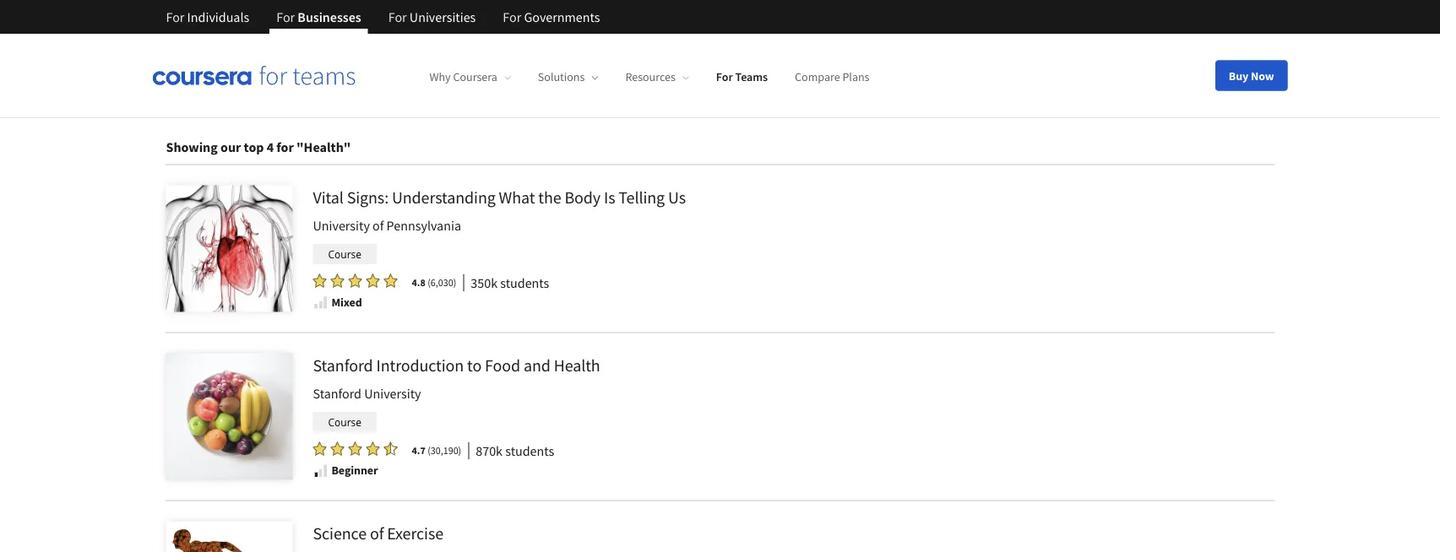 Task type: locate. For each thing, give the bounding box(es) containing it.
stanford university
[[313, 386, 421, 403]]

for individuals
[[166, 8, 249, 25]]

stanford introduction to food and health by stanford university image
[[166, 354, 293, 481]]

solutions
[[538, 69, 585, 85]]

0 vertical spatial course
[[328, 247, 362, 261]]

resources link
[[625, 69, 689, 85]]

individuals
[[187, 8, 249, 25]]

2 course from the top
[[328, 415, 362, 429]]

telling
[[619, 187, 665, 208]]

filled star image up mixed
[[348, 274, 362, 289]]

4.8 (6,030)
[[412, 277, 456, 290]]

2 stanford from the top
[[313, 386, 362, 403]]

filled star image up beginner
[[348, 442, 362, 457]]

for
[[166, 8, 184, 25], [276, 8, 295, 25], [388, 8, 407, 25], [503, 8, 521, 25], [716, 69, 733, 85]]

4.7 (30,190)
[[412, 445, 461, 458]]

compare plans link
[[795, 69, 870, 85]]

for governments
[[503, 8, 600, 25]]

course
[[328, 247, 362, 261], [328, 415, 362, 429]]

4.7
[[412, 445, 426, 458]]

of down signs:
[[373, 218, 384, 235]]

1 vertical spatial university
[[364, 386, 421, 403]]

0 vertical spatial students
[[500, 275, 549, 292]]

of
[[373, 218, 384, 235], [370, 523, 384, 544]]

science
[[313, 523, 367, 544]]

of for pennsylvania
[[373, 218, 384, 235]]

0 vertical spatial stanford
[[313, 355, 373, 376]]

students
[[500, 275, 549, 292], [505, 443, 554, 460]]

health
[[554, 355, 600, 376]]

for for universities
[[388, 8, 407, 25]]

stanford up stanford university
[[313, 355, 373, 376]]

university down introduction
[[364, 386, 421, 403]]

for businesses
[[276, 8, 361, 25]]

students right "870k"
[[505, 443, 554, 460]]

us
[[668, 187, 686, 208]]

signs:
[[347, 187, 389, 208]]

university down vital on the top of the page
[[313, 218, 370, 235]]

coursera for teams image
[[152, 66, 355, 85]]

for for governments
[[503, 8, 521, 25]]

resources
[[625, 69, 676, 85]]

science of exercise
[[313, 523, 443, 544]]

filled star image
[[348, 274, 362, 289], [384, 274, 397, 289], [348, 442, 362, 457]]

buy now
[[1229, 68, 1274, 83]]

4
[[267, 139, 274, 156]]

filled star image
[[313, 274, 326, 289], [331, 274, 344, 289], [366, 274, 380, 289], [313, 442, 326, 457], [331, 442, 344, 457], [366, 442, 380, 457]]

0 vertical spatial of
[[373, 218, 384, 235]]

course up mixed
[[328, 247, 362, 261]]

(6,030)
[[428, 277, 456, 290]]

1 vertical spatial course
[[328, 415, 362, 429]]

what
[[499, 187, 535, 208]]

course down stanford university
[[328, 415, 362, 429]]

body
[[565, 187, 601, 208]]

students right '350k'
[[500, 275, 549, 292]]

1 course from the top
[[328, 247, 362, 261]]

stanford up beginner
[[313, 386, 362, 403]]

None button
[[448, 90, 513, 117], [517, 90, 629, 117], [632, 90, 717, 117], [720, 90, 861, 117], [864, 90, 919, 117], [922, 90, 1044, 117], [448, 90, 513, 117], [517, 90, 629, 117], [632, 90, 717, 117], [720, 90, 861, 117], [864, 90, 919, 117], [922, 90, 1044, 117]]

beginner level image
[[313, 464, 328, 479]]

filled star image left 4.8 on the bottom of the page
[[384, 274, 397, 289]]

course for vital
[[328, 247, 362, 261]]

1 vertical spatial of
[[370, 523, 384, 544]]

stanford introduction to food and health
[[313, 355, 600, 376]]

governments
[[524, 8, 600, 25]]

for left individuals
[[166, 8, 184, 25]]

1 vertical spatial stanford
[[313, 386, 362, 403]]

compare
[[795, 69, 840, 85]]

course for stanford
[[328, 415, 362, 429]]

for
[[276, 139, 294, 156]]

for left universities
[[388, 8, 407, 25]]

for left businesses
[[276, 8, 295, 25]]

1 stanford from the top
[[313, 355, 373, 376]]

to
[[467, 355, 482, 376]]

vital signs: understanding what the body is telling us
[[313, 187, 686, 208]]

for universities
[[388, 8, 476, 25]]

businesses
[[298, 8, 361, 25]]

stanford
[[313, 355, 373, 376], [313, 386, 362, 403]]

of right science
[[370, 523, 384, 544]]

exercise
[[387, 523, 443, 544]]

vital signs: understanding what the body is telling us by university of pennsylvania image
[[166, 186, 293, 312]]

students for what
[[500, 275, 549, 292]]

university
[[313, 218, 370, 235], [364, 386, 421, 403]]

for left governments
[[503, 8, 521, 25]]

1 vertical spatial students
[[505, 443, 554, 460]]

introduction
[[376, 355, 464, 376]]

now
[[1251, 68, 1274, 83]]

Search query text field
[[467, 29, 1017, 70]]



Task type: describe. For each thing, give the bounding box(es) containing it.
plans
[[842, 69, 870, 85]]

stanford for stanford introduction to food and health
[[313, 355, 373, 376]]

food
[[485, 355, 520, 376]]

banner navigation
[[152, 0, 614, 34]]

filled star image for introduction
[[348, 442, 362, 457]]

buy now button
[[1215, 60, 1288, 91]]

filled star image up mixed
[[331, 274, 344, 289]]

for for businesses
[[276, 8, 295, 25]]

compare plans
[[795, 69, 870, 85]]

vital
[[313, 187, 344, 208]]

filled star image up beginner level image
[[313, 442, 326, 457]]

"health"
[[296, 139, 351, 156]]

of for exercise
[[370, 523, 384, 544]]

stanford for stanford university
[[313, 386, 362, 403]]

for teams
[[716, 69, 768, 85]]

4.8
[[412, 277, 426, 290]]

students for food
[[505, 443, 554, 460]]

for left teams
[[716, 69, 733, 85]]

science of exercise by university of colorado boulder image
[[166, 522, 293, 552]]

(30,190)
[[428, 445, 461, 458]]

mixed level image
[[313, 296, 328, 311]]

350k
[[471, 275, 498, 292]]

and
[[524, 355, 551, 376]]

350k students
[[471, 275, 549, 292]]

why
[[429, 69, 451, 85]]

for teams link
[[716, 69, 768, 85]]

solutions link
[[538, 69, 598, 85]]

teams
[[735, 69, 768, 85]]

0 vertical spatial university
[[313, 218, 370, 235]]

why coursera link
[[429, 69, 511, 85]]

showing our top 4 for "health"
[[166, 139, 351, 156]]

filled star image up the mixed level icon
[[313, 274, 326, 289]]

understanding
[[392, 187, 496, 208]]

filled star image up beginner
[[331, 442, 344, 457]]

buy
[[1229, 68, 1249, 83]]

pennsylvania
[[387, 218, 461, 235]]

for for individuals
[[166, 8, 184, 25]]

beginner
[[332, 463, 378, 478]]

is
[[604, 187, 615, 208]]

popular option group
[[448, 90, 1044, 117]]

half filled star image
[[384, 442, 397, 457]]

filled star image left 4.8 on the bottom of the page
[[366, 274, 380, 289]]

mixed
[[332, 295, 362, 310]]

the
[[538, 187, 561, 208]]

top
[[244, 139, 264, 156]]

filled star image left half filled star image at the bottom
[[366, 442, 380, 457]]

universities
[[410, 8, 476, 25]]

our
[[220, 139, 241, 156]]

870k
[[476, 443, 503, 460]]

why coursera
[[429, 69, 497, 85]]

showing
[[166, 139, 218, 156]]

870k students
[[476, 443, 554, 460]]

coursera
[[453, 69, 497, 85]]

university of pennsylvania
[[313, 218, 461, 235]]

filled star image for signs:
[[348, 274, 362, 289]]



Task type: vqa. For each thing, say whether or not it's contained in the screenshot.
"region"
no



